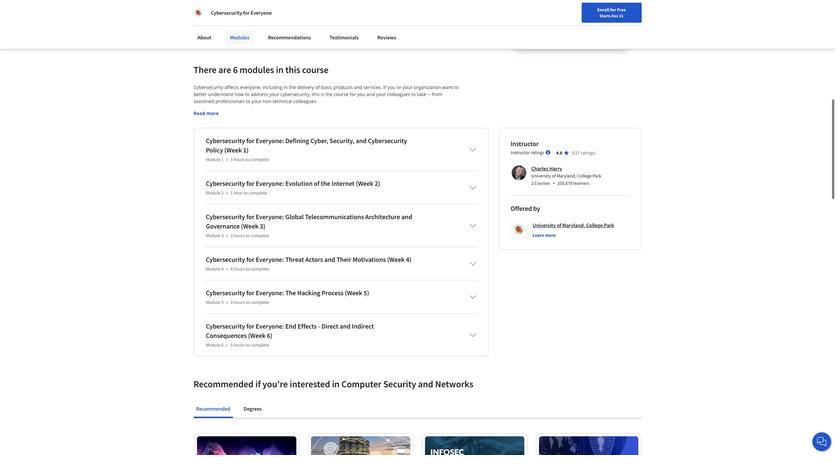 Task type: describe. For each thing, give the bounding box(es) containing it.
understand
[[208, 91, 234, 97]]

to inside "cybersecurity for everyone: threat actors and their motivations (week 4) module 4 • 4 hours to complete"
[[246, 266, 250, 272]]

take
[[417, 91, 427, 97]]

and down services.
[[367, 91, 375, 97]]

if
[[384, 84, 387, 90]]

1 vertical spatial this
[[286, 64, 301, 76]]

(week inside 'cybersecurity for everyone: evolution of the internet (week 2) module 2 • 1 hour to complete'
[[356, 179, 374, 187]]

telecommunications
[[305, 212, 364, 221]]

1 vertical spatial the
[[326, 91, 333, 97]]

to inside cybersecurity for everyone: the hacking process (week 5) module 5 • 3 hours to complete
[[246, 299, 250, 305]]

linkedin
[[265, 14, 284, 21]]

recommended button
[[194, 401, 233, 417]]

share
[[205, 22, 218, 29]]

• inside cybersecurity for everyone: the hacking process (week 5) module 5 • 3 hours to complete
[[227, 299, 228, 305]]

threat
[[286, 255, 304, 264]]

more for read more
[[207, 110, 219, 116]]

517
[[574, 150, 581, 156]]

university inside charles harry university of maryland, college park 2 courses • 205,679 learners
[[532, 173, 552, 179]]

- left the from
[[429, 91, 431, 97]]

charles harry image
[[512, 165, 527, 180]]

modules
[[230, 34, 250, 41]]

maryland, inside university of maryland, college park 'link'
[[563, 222, 586, 229]]

recommendations
[[268, 34, 311, 41]]

- right take
[[428, 91, 429, 97]]

• inside "cybersecurity for everyone: threat actors and their motivations (week 4) module 4 • 4 hours to complete"
[[227, 266, 228, 272]]

your up the colleagues
[[403, 84, 413, 90]]

better
[[194, 91, 207, 97]]

your inside 'link'
[[641, 21, 650, 27]]

recommendations link
[[264, 30, 315, 45]]

for for end
[[247, 322, 255, 330]]

motivations
[[353, 255, 386, 264]]

cybersecurity for evolution
[[206, 179, 245, 187]]

it
[[219, 22, 222, 29]]

of inside 'link'
[[557, 222, 562, 229]]

there
[[194, 64, 217, 76]]

find
[[631, 21, 640, 27]]

0 horizontal spatial you
[[358, 91, 366, 97]]

non-
[[263, 98, 273, 104]]

1)
[[243, 146, 249, 154]]

add this credential to your linkedin profile, resume, or cv share it on social media and in your performance review
[[205, 14, 333, 29]]

cybersecurity for defining
[[206, 136, 245, 145]]

park inside 'link'
[[605, 222, 615, 229]]

policy
[[206, 146, 223, 154]]

1 horizontal spatial ratings
[[582, 150, 595, 156]]

hours inside cybersecurity for everyone: global telecommunications architecture and governance (week 3) module 3 • 3 hours to complete
[[234, 233, 245, 239]]

direct
[[322, 322, 339, 330]]

professionals
[[216, 98, 245, 104]]

dec
[[612, 13, 619, 18]]

resume,
[[302, 14, 320, 21]]

and left services.
[[354, 84, 363, 90]]

this inside cybersecurity affects everyone, including in the delivery of basic products and services. if you or your organization want to better understand how to address your cybersecurity, this is the course for you and your colleagues to take -- from seasoned professionals to your non-technical colleagues.
[[312, 91, 320, 97]]

to inside 'cybersecurity for everyone: evolution of the internet (week 2) module 2 • 1 hour to complete'
[[244, 190, 248, 196]]

cyber,
[[311, 136, 329, 145]]

in for including
[[284, 84, 288, 90]]

cybersecurity affects everyone, including in the delivery of basic products and services. if you or your organization want to better understand how to address your cybersecurity, this is the course for you and your colleagues to take -- from seasoned professionals to your non-technical colleagues.
[[194, 84, 460, 104]]

architecture
[[366, 212, 401, 221]]

everyone,
[[240, 84, 262, 90]]

college inside charles harry university of maryland, college park 2 courses • 205,679 learners
[[578, 173, 592, 179]]

1 for (week
[[222, 156, 224, 162]]

3 inside cybersecurity for everyone: the hacking process (week 5) module 5 • 3 hours to complete
[[231, 299, 233, 305]]

21
[[620, 13, 624, 18]]

find your new career link
[[628, 20, 677, 28]]

basic
[[321, 84, 333, 90]]

or inside cybersecurity affects everyone, including in the delivery of basic products and services. if you or your organization want to better understand how to address your cybersecurity, this is the course for you and your colleagues to take -- from seasoned professionals to your non-technical colleagues.
[[397, 84, 402, 90]]

interested
[[290, 378, 331, 390]]

complete inside 'cybersecurity for everyone: evolution of the internet (week 2) module 2 • 1 hour to complete'
[[249, 190, 267, 196]]

4)
[[406, 255, 412, 264]]

module inside cybersecurity for everyone:  defining cyber, security, and cybersecurity policy (week 1) module 1 • 3 hours to complete
[[206, 156, 221, 162]]

of inside cybersecurity affects everyone, including in the delivery of basic products and services. if you or your organization want to better understand how to address your cybersecurity, this is the course for you and your colleagues to take -- from seasoned professionals to your non-technical colleagues.
[[316, 84, 320, 90]]

chat with us image
[[817, 437, 828, 447]]

modules
[[240, 64, 274, 76]]

recommendation tabs tab list
[[194, 401, 642, 418]]

security
[[384, 378, 417, 390]]

including
[[263, 84, 283, 90]]

profile,
[[285, 14, 301, 21]]

indirect
[[352, 322, 374, 330]]

the for internet
[[321, 179, 331, 187]]

learn more
[[533, 232, 556, 238]]

reviews
[[378, 34, 397, 41]]

modules link
[[226, 30, 254, 45]]

recommended for recommended
[[196, 405, 231, 412]]

to inside cybersecurity for everyone: global telecommunications architecture and governance (week 3) module 3 • 3 hours to complete
[[246, 233, 250, 239]]

and inside cybersecurity for everyone: end effects - direct and indirect consequences (week 6) module 6 • 5 hours to complete
[[340, 322, 351, 330]]

in inside add this credential to your linkedin profile, resume, or cv share it on social media and in your performance review
[[269, 22, 273, 29]]

hours inside "cybersecurity for everyone: threat actors and their motivations (week 4) module 4 • 4 hours to complete"
[[234, 266, 245, 272]]

evolution
[[286, 179, 313, 187]]

2 4 from the left
[[231, 266, 233, 272]]

cybersecurity for the
[[206, 289, 245, 297]]

cybersecurity for everyone: global telecommunications architecture and governance (week 3) module 3 • 3 hours to complete
[[206, 212, 413, 239]]

(week inside cybersecurity for everyone:  defining cyber, security, and cybersecurity policy (week 1) module 1 • 3 hours to complete
[[225, 146, 242, 154]]

1 horizontal spatial 6
[[233, 64, 238, 76]]

• inside cybersecurity for everyone:  defining cyber, security, and cybersecurity policy (week 1) module 1 • 3 hours to complete
[[227, 156, 228, 162]]

in for interested
[[332, 378, 340, 390]]

6 inside cybersecurity for everyone: end effects - direct and indirect consequences (week 6) module 6 • 5 hours to complete
[[222, 342, 224, 348]]

• inside cybersecurity for everyone: global telecommunications architecture and governance (week 3) module 3 • 3 hours to complete
[[227, 233, 228, 239]]

degrees button
[[241, 401, 265, 417]]

to inside add this credential to your linkedin profile, resume, or cv share it on social media and in your performance review
[[248, 14, 253, 21]]

1 horizontal spatial you
[[388, 84, 396, 90]]

cybersecurity for global
[[206, 212, 245, 221]]

and inside add this credential to your linkedin profile, resume, or cv share it on social media and in your performance review
[[259, 22, 268, 29]]

• inside charles harry university of maryland, college park 2 courses • 205,679 learners
[[553, 179, 555, 187]]

- inside cybersecurity for everyone: end effects - direct and indirect consequences (week 6) module 6 • 5 hours to complete
[[318, 322, 321, 330]]

5 inside cybersecurity for everyone: end effects - direct and indirect consequences (week 6) module 6 • 5 hours to complete
[[231, 342, 233, 348]]

and inside "cybersecurity for everyone: threat actors and their motivations (week 4) module 4 • 4 hours to complete"
[[325, 255, 336, 264]]

hacking
[[298, 289, 321, 297]]

about link
[[194, 30, 216, 45]]

0 horizontal spatial ratings
[[531, 149, 545, 155]]

seasoned
[[194, 98, 215, 104]]

career
[[660, 21, 673, 27]]

for for global
[[247, 212, 255, 221]]

delivery
[[298, 84, 315, 90]]

testimonials link
[[326, 30, 363, 45]]

of inside 'cybersecurity for everyone: evolution of the internet (week 2) module 2 • 1 hour to complete'
[[314, 179, 320, 187]]

products
[[334, 84, 353, 90]]

everyone: for end
[[256, 322, 284, 330]]

(
[[572, 150, 574, 156]]

security,
[[330, 136, 355, 145]]

hours inside cybersecurity for everyone:  defining cyber, security, and cybersecurity policy (week 1) module 1 • 3 hours to complete
[[234, 156, 245, 162]]

university inside 'link'
[[533, 222, 556, 229]]

the
[[286, 289, 296, 297]]

for for evolution
[[247, 179, 255, 187]]

for for threat
[[247, 255, 255, 264]]

degrees
[[244, 405, 262, 412]]

2 inside 'cybersecurity for everyone: evolution of the internet (week 2) module 2 • 1 hour to complete'
[[222, 190, 224, 196]]

205,679
[[558, 180, 573, 186]]

global
[[286, 212, 304, 221]]

instructor ratings
[[511, 149, 545, 155]]

services.
[[364, 84, 383, 90]]

complete inside cybersecurity for everyone:  defining cyber, security, and cybersecurity policy (week 1) module 1 • 3 hours to complete
[[251, 156, 269, 162]]

module inside cybersecurity for everyone: the hacking process (week 5) module 5 • 3 hours to complete
[[206, 299, 221, 305]]

and inside cybersecurity for everyone:  defining cyber, security, and cybersecurity policy (week 1) module 1 • 3 hours to complete
[[356, 136, 367, 145]]

if
[[256, 378, 261, 390]]

and inside cybersecurity for everyone: global telecommunications architecture and governance (week 3) module 3 • 3 hours to complete
[[402, 212, 413, 221]]

everyone: for threat
[[256, 255, 284, 264]]

• inside 'cybersecurity for everyone: evolution of the internet (week 2) module 2 • 1 hour to complete'
[[227, 190, 228, 196]]

media
[[244, 22, 258, 29]]



Task type: vqa. For each thing, say whether or not it's contained in the screenshot.


Task type: locate. For each thing, give the bounding box(es) containing it.
3
[[231, 156, 233, 162], [222, 233, 224, 239], [231, 233, 233, 239], [231, 299, 233, 305]]

1 vertical spatial instructor
[[511, 149, 530, 155]]

computer
[[342, 378, 382, 390]]

None search field
[[95, 18, 255, 31]]

to inside cybersecurity for everyone:  defining cyber, security, and cybersecurity policy (week 1) module 1 • 3 hours to complete
[[246, 156, 250, 162]]

4.8
[[557, 150, 563, 156]]

0 vertical spatial 1
[[222, 156, 224, 162]]

2)
[[375, 179, 381, 187]]

end
[[286, 322, 297, 330]]

instructor up charles harry "image" at the right
[[511, 149, 530, 155]]

in up cybersecurity, at the left top of the page
[[284, 84, 288, 90]]

everyone
[[251, 9, 272, 16]]

everyone: inside cybersecurity for everyone: global telecommunications architecture and governance (week 3) module 3 • 3 hours to complete
[[256, 212, 284, 221]]

2 vertical spatial the
[[321, 179, 331, 187]]

5 module from the top
[[206, 299, 221, 305]]

everyone: up 6)
[[256, 322, 284, 330]]

cybersecurity for end
[[206, 322, 245, 330]]

1 left the hour
[[231, 190, 233, 196]]

hour
[[234, 190, 243, 196]]

2 horizontal spatial this
[[312, 91, 320, 97]]

testimonials
[[330, 34, 359, 41]]

1 vertical spatial 5
[[231, 342, 233, 348]]

is
[[321, 91, 325, 97]]

and right "direct"
[[340, 322, 351, 330]]

3)
[[260, 222, 266, 230]]

cybersecurity for including
[[194, 84, 223, 90]]

5 everyone: from the top
[[256, 289, 284, 297]]

you're
[[263, 378, 288, 390]]

internet
[[332, 179, 355, 187]]

(week inside "cybersecurity for everyone: threat actors and their motivations (week 4) module 4 • 4 hours to complete"
[[388, 255, 405, 264]]

0 horizontal spatial 4
[[222, 266, 224, 272]]

( 517 ratings )
[[572, 150, 596, 156]]

everyone: inside cybersecurity for everyone: the hacking process (week 5) module 5 • 3 hours to complete
[[256, 289, 284, 297]]

(week left 1)
[[225, 146, 242, 154]]

read more button
[[194, 110, 219, 117]]

instructor for instructor
[[511, 139, 539, 148]]

find your new career
[[631, 21, 673, 27]]

1 down policy
[[222, 156, 224, 162]]

university
[[532, 173, 552, 179], [533, 222, 556, 229]]

module inside "cybersecurity for everyone: threat actors and their motivations (week 4) module 4 • 4 hours to complete"
[[206, 266, 221, 272]]

hours inside cybersecurity for everyone: the hacking process (week 5) module 5 • 3 hours to complete
[[234, 299, 245, 305]]

university up learn more button
[[533, 222, 556, 229]]

0 vertical spatial 6
[[233, 64, 238, 76]]

actors
[[306, 255, 323, 264]]

college
[[578, 173, 592, 179], [587, 222, 604, 229]]

6)
[[267, 331, 273, 340]]

1 vertical spatial university
[[533, 222, 556, 229]]

learn
[[533, 232, 545, 238]]

0 vertical spatial park
[[593, 173, 602, 179]]

process
[[322, 289, 344, 297]]

0 vertical spatial 5
[[222, 299, 224, 305]]

cybersecurity for threat
[[206, 255, 245, 264]]

the for delivery
[[289, 84, 296, 90]]

and right media
[[259, 22, 268, 29]]

this inside add this credential to your linkedin profile, resume, or cv share it on social media and in your performance review
[[215, 14, 223, 21]]

charles harry link
[[532, 165, 563, 172]]

0 vertical spatial you
[[388, 84, 396, 90]]

1 horizontal spatial 5
[[231, 342, 233, 348]]

or up the colleagues
[[397, 84, 402, 90]]

6 module from the top
[[206, 342, 221, 348]]

how
[[235, 91, 244, 97]]

2 left courses
[[532, 180, 534, 186]]

0 vertical spatial recommended
[[194, 378, 254, 390]]

cybersecurity inside 'cybersecurity for everyone: evolution of the internet (week 2) module 2 • 1 hour to complete'
[[206, 179, 245, 187]]

everyone: inside cybersecurity for everyone: end effects - direct and indirect consequences (week 6) module 6 • 5 hours to complete
[[256, 322, 284, 330]]

charles harry university of maryland, college park 2 courses • 205,679 learners
[[532, 165, 602, 187]]

(week left 6)
[[248, 331, 266, 340]]

2 vertical spatial this
[[312, 91, 320, 97]]

recommended if you're interested in computer security and networks
[[194, 378, 474, 390]]

0 vertical spatial university
[[532, 173, 552, 179]]

or left cv
[[321, 14, 326, 21]]

(week inside cybersecurity for everyone: global telecommunications architecture and governance (week 3) module 3 • 3 hours to complete
[[241, 222, 259, 230]]

and right security
[[419, 378, 434, 390]]

- left "direct"
[[318, 322, 321, 330]]

and right security,
[[356, 136, 367, 145]]

cybersecurity inside cybersecurity for everyone: global telecommunications architecture and governance (week 3) module 3 • 3 hours to complete
[[206, 212, 245, 221]]

0 vertical spatial college
[[578, 173, 592, 179]]

your up media
[[254, 14, 264, 21]]

course inside cybersecurity affects everyone, including in the delivery of basic products and services. if you or your organization want to better understand how to address your cybersecurity, this is the course for you and your colleagues to take -- from seasoned professionals to your non-technical colleagues.
[[334, 91, 349, 97]]

(week left 3)
[[241, 222, 259, 230]]

4 hours from the top
[[234, 299, 245, 305]]

1 inside cybersecurity for everyone:  defining cyber, security, and cybersecurity policy (week 1) module 1 • 3 hours to complete
[[222, 156, 224, 162]]

3 module from the top
[[206, 233, 221, 239]]

everyone: inside cybersecurity for everyone:  defining cyber, security, and cybersecurity policy (week 1) module 1 • 3 hours to complete
[[256, 136, 284, 145]]

1 horizontal spatial this
[[286, 64, 301, 76]]

(week left 4)
[[388, 255, 405, 264]]

2 left the hour
[[222, 190, 224, 196]]

for inside cybersecurity for everyone: end effects - direct and indirect consequences (week 6) module 6 • 5 hours to complete
[[247, 322, 255, 330]]

complete inside cybersecurity for everyone: the hacking process (week 5) module 5 • 3 hours to complete
[[251, 299, 269, 305]]

the inside 'cybersecurity for everyone: evolution of the internet (week 2) module 2 • 1 hour to complete'
[[321, 179, 331, 187]]

0 vertical spatial more
[[207, 110, 219, 116]]

1 vertical spatial or
[[397, 84, 402, 90]]

reviews link
[[374, 30, 401, 45]]

everyone: for the
[[256, 289, 284, 297]]

1 vertical spatial you
[[358, 91, 366, 97]]

everyone: inside 'cybersecurity for everyone: evolution of the internet (week 2) module 2 • 1 hour to complete'
[[256, 179, 284, 187]]

for inside cybersecurity for everyone: the hacking process (week 5) module 5 • 3 hours to complete
[[247, 289, 255, 297]]

1 horizontal spatial more
[[546, 232, 556, 238]]

1 4 from the left
[[222, 266, 224, 272]]

2 inside charles harry university of maryland, college park 2 courses • 205,679 learners
[[532, 180, 534, 186]]

1 horizontal spatial park
[[605, 222, 615, 229]]

organization
[[414, 84, 441, 90]]

0 vertical spatial maryland,
[[557, 173, 577, 179]]

instructor for instructor ratings
[[511, 149, 530, 155]]

everyone: for defining
[[256, 136, 284, 145]]

this up it
[[215, 14, 223, 21]]

cv
[[327, 14, 333, 21]]

cybersecurity inside cybersecurity for everyone: end effects - direct and indirect consequences (week 6) module 6 • 5 hours to complete
[[206, 322, 245, 330]]

cybersecurity inside cybersecurity affects everyone, including in the delivery of basic products and services. if you or your organization want to better understand how to address your cybersecurity, this is the course for you and your colleagues to take -- from seasoned professionals to your non-technical colleagues.
[[194, 84, 223, 90]]

1 everyone: from the top
[[256, 136, 284, 145]]

1 vertical spatial park
[[605, 222, 615, 229]]

module inside cybersecurity for everyone: global telecommunications architecture and governance (week 3) module 3 • 3 hours to complete
[[206, 233, 221, 239]]

1 vertical spatial 2
[[222, 190, 224, 196]]

2 everyone: from the top
[[256, 179, 284, 187]]

the right is
[[326, 91, 333, 97]]

you down services.
[[358, 91, 366, 97]]

in inside cybersecurity affects everyone, including in the delivery of basic products and services. if you or your organization want to better understand how to address your cybersecurity, this is the course for you and your colleagues to take -- from seasoned professionals to your non-technical colleagues.
[[284, 84, 288, 90]]

everyone: left threat
[[256, 255, 284, 264]]

cybersecurity inside "cybersecurity for everyone: threat actors and their motivations (week 4) module 4 • 4 hours to complete"
[[206, 255, 245, 264]]

0 horizontal spatial 1
[[222, 156, 224, 162]]

for inside enroll for free starts dec 21
[[611, 7, 617, 13]]

for for the
[[247, 289, 255, 297]]

6 right the "are"
[[233, 64, 238, 76]]

module inside cybersecurity for everyone: end effects - direct and indirect consequences (week 6) module 6 • 5 hours to complete
[[206, 342, 221, 348]]

cybersecurity for everyone: end effects - direct and indirect consequences (week 6) module 6 • 5 hours to complete
[[206, 322, 374, 348]]

6
[[233, 64, 238, 76], [222, 342, 224, 348]]

everyone: left evolution
[[256, 179, 284, 187]]

0 vertical spatial the
[[289, 84, 296, 90]]

1 for module
[[231, 190, 233, 196]]

0 horizontal spatial this
[[215, 14, 223, 21]]

coursera career certificate image
[[516, 0, 627, 49]]

everyone: up 3)
[[256, 212, 284, 221]]

1
[[222, 156, 224, 162], [231, 190, 233, 196]]

0 vertical spatial instructor
[[511, 139, 539, 148]]

(week left 2)
[[356, 179, 374, 187]]

their
[[337, 255, 352, 264]]

in for modules
[[276, 64, 284, 76]]

colleagues.
[[294, 98, 318, 104]]

and left the their
[[325, 255, 336, 264]]

effects
[[298, 322, 317, 330]]

more
[[207, 110, 219, 116], [546, 232, 556, 238]]

0 vertical spatial 2
[[532, 180, 534, 186]]

•
[[227, 156, 228, 162], [553, 179, 555, 187], [227, 190, 228, 196], [227, 233, 228, 239], [227, 266, 228, 272], [227, 299, 228, 305], [227, 342, 228, 348]]

0 horizontal spatial 6
[[222, 342, 224, 348]]

for for starts
[[611, 7, 617, 13]]

5 inside cybersecurity for everyone: the hacking process (week 5) module 5 • 3 hours to complete
[[222, 299, 224, 305]]

1 inside 'cybersecurity for everyone: evolution of the internet (week 2) module 2 • 1 hour to complete'
[[231, 190, 233, 196]]

0 vertical spatial this
[[215, 14, 223, 21]]

review
[[315, 22, 330, 29]]

recommended for recommended if you're interested in computer security and networks
[[194, 378, 254, 390]]

0 horizontal spatial 5
[[222, 299, 224, 305]]

cybersecurity,
[[281, 91, 311, 97]]

courses
[[535, 180, 551, 186]]

and
[[259, 22, 268, 29], [354, 84, 363, 90], [367, 91, 375, 97], [356, 136, 367, 145], [402, 212, 413, 221], [325, 255, 336, 264], [340, 322, 351, 330], [419, 378, 434, 390]]

for
[[611, 7, 617, 13], [243, 9, 250, 16], [350, 91, 356, 97], [247, 136, 255, 145], [247, 179, 255, 187], [247, 212, 255, 221], [247, 255, 255, 264], [247, 289, 255, 297], [247, 322, 255, 330]]

offered
[[511, 204, 533, 212]]

for inside cybersecurity for everyone: global telecommunications architecture and governance (week 3) module 3 • 3 hours to complete
[[247, 212, 255, 221]]

about
[[198, 34, 212, 41]]

(week inside cybersecurity for everyone: the hacking process (week 5) module 5 • 3 hours to complete
[[345, 289, 363, 297]]

(week
[[225, 146, 242, 154], [356, 179, 374, 187], [241, 222, 259, 230], [388, 255, 405, 264], [345, 289, 363, 297], [248, 331, 266, 340]]

0 horizontal spatial course
[[302, 64, 329, 76]]

0 horizontal spatial park
[[593, 173, 602, 179]]

the up cybersecurity, at the left top of the page
[[289, 84, 296, 90]]

ratings right 517
[[582, 150, 595, 156]]

cybersecurity
[[211, 9, 242, 16], [194, 84, 223, 90], [206, 136, 245, 145], [368, 136, 408, 145], [206, 179, 245, 187], [206, 212, 245, 221], [206, 255, 245, 264], [206, 289, 245, 297], [206, 322, 245, 330]]

cybersecurity for everyone: the hacking process (week 5) module 5 • 3 hours to complete
[[206, 289, 370, 305]]

2 module from the top
[[206, 190, 221, 196]]

6 down consequences
[[222, 342, 224, 348]]

course down products at the left
[[334, 91, 349, 97]]

0 vertical spatial or
[[321, 14, 326, 21]]

ratings up charles
[[531, 149, 545, 155]]

for inside 'cybersecurity for everyone: evolution of the internet (week 2) module 2 • 1 hour to complete'
[[247, 179, 255, 187]]

and right architecture
[[402, 212, 413, 221]]

everyone: for global
[[256, 212, 284, 221]]

of inside charles harry university of maryland, college park 2 courses • 205,679 learners
[[553, 173, 556, 179]]

more for learn more
[[546, 232, 556, 238]]

the left internet
[[321, 179, 331, 187]]

complete inside cybersecurity for everyone: global telecommunications architecture and governance (week 3) module 3 • 3 hours to complete
[[251, 233, 269, 239]]

1 vertical spatial maryland,
[[563, 222, 586, 229]]

ratings
[[531, 149, 545, 155], [582, 150, 595, 156]]

or inside add this credential to your linkedin profile, resume, or cv share it on social media and in your performance review
[[321, 14, 326, 21]]

from
[[432, 91, 443, 97]]

everyone: left defining
[[256, 136, 284, 145]]

2 hours from the top
[[234, 233, 245, 239]]

in left computer
[[332, 378, 340, 390]]

learn more button
[[533, 232, 556, 239]]

to inside cybersecurity for everyone: end effects - direct and indirect consequences (week 6) module 6 • 5 hours to complete
[[246, 342, 250, 348]]

the
[[289, 84, 296, 90], [326, 91, 333, 97], [321, 179, 331, 187]]

hours inside cybersecurity for everyone: end effects - direct and indirect consequences (week 6) module 6 • 5 hours to complete
[[234, 342, 245, 348]]

your right find
[[641, 21, 650, 27]]

• inside cybersecurity for everyone: end effects - direct and indirect consequences (week 6) module 6 • 5 hours to complete
[[227, 342, 228, 348]]

cybersecurity for everyone: evolution of the internet (week 2) module 2 • 1 hour to complete
[[206, 179, 381, 196]]

1 horizontal spatial 2
[[532, 180, 534, 186]]

your down including
[[270, 91, 280, 97]]

1 vertical spatial 1
[[231, 190, 233, 196]]

1 vertical spatial course
[[334, 91, 349, 97]]

are
[[219, 64, 231, 76]]

college inside 'link'
[[587, 222, 604, 229]]

6 everyone: from the top
[[256, 322, 284, 330]]

3 hours from the top
[[234, 266, 245, 272]]

for inside cybersecurity for everyone:  defining cyber, security, and cybersecurity policy (week 1) module 1 • 3 hours to complete
[[247, 136, 255, 145]]

university of maryland, college park image
[[194, 8, 203, 17]]

read
[[194, 110, 205, 116]]

4 module from the top
[[206, 266, 221, 272]]

to
[[248, 14, 253, 21], [455, 84, 459, 90], [245, 91, 250, 97], [412, 91, 416, 97], [246, 98, 251, 104], [246, 156, 250, 162], [244, 190, 248, 196], [246, 233, 250, 239], [246, 266, 250, 272], [246, 299, 250, 305], [246, 342, 250, 348]]

governance
[[206, 222, 240, 230]]

0 vertical spatial course
[[302, 64, 329, 76]]

park inside charles harry university of maryland, college park 2 courses • 205,679 learners
[[593, 173, 602, 179]]

for inside cybersecurity affects everyone, including in the delivery of basic products and services. if you or your organization want to better understand how to address your cybersecurity, this is the course for you and your colleagues to take -- from seasoned professionals to your non-technical colleagues.
[[350, 91, 356, 97]]

maryland, inside charles harry university of maryland, college park 2 courses • 205,679 learners
[[557, 173, 577, 179]]

everyone: left the
[[256, 289, 284, 297]]

(week inside cybersecurity for everyone: end effects - direct and indirect consequences (week 6) module 6 • 5 hours to complete
[[248, 331, 266, 340]]

4 everyone: from the top
[[256, 255, 284, 264]]

1 vertical spatial more
[[546, 232, 556, 238]]

1 vertical spatial recommended
[[196, 405, 231, 412]]

cybersecurity for everyone
[[211, 9, 272, 16]]

more right learn
[[546, 232, 556, 238]]

by
[[534, 204, 541, 212]]

your down linkedin
[[274, 22, 284, 29]]

university up courses
[[532, 173, 552, 179]]

university of maryland, college park
[[533, 222, 615, 229]]

0 horizontal spatial more
[[207, 110, 219, 116]]

2 instructor from the top
[[511, 149, 530, 155]]

colleagues
[[388, 91, 410, 97]]

your down if
[[376, 91, 386, 97]]

everyone: inside "cybersecurity for everyone: threat actors and their motivations (week 4) module 4 • 4 hours to complete"
[[256, 255, 284, 264]]

-
[[428, 91, 429, 97], [429, 91, 431, 97], [318, 322, 321, 330]]

maryland,
[[557, 173, 577, 179], [563, 222, 586, 229]]

this left is
[[312, 91, 320, 97]]

0 horizontal spatial 2
[[222, 190, 224, 196]]

in up including
[[276, 64, 284, 76]]

module inside 'cybersecurity for everyone: evolution of the internet (week 2) module 2 • 1 hour to complete'
[[206, 190, 221, 196]]

1 horizontal spatial or
[[397, 84, 402, 90]]

everyone: for evolution
[[256, 179, 284, 187]]

for inside "cybersecurity for everyone: threat actors and their motivations (week 4) module 4 • 4 hours to complete"
[[247, 255, 255, 264]]

0 horizontal spatial or
[[321, 14, 326, 21]]

complete inside cybersecurity for everyone: end effects - direct and indirect consequences (week 6) module 6 • 5 hours to complete
[[251, 342, 269, 348]]

affects
[[225, 84, 239, 90]]

(week left 5)
[[345, 289, 363, 297]]

you right if
[[388, 84, 396, 90]]

3 inside cybersecurity for everyone:  defining cyber, security, and cybersecurity policy (week 1) module 1 • 3 hours to complete
[[231, 156, 233, 162]]

complete inside "cybersecurity for everyone: threat actors and their motivations (week 4) module 4 • 4 hours to complete"
[[251, 266, 269, 272]]

1 vertical spatial 6
[[222, 342, 224, 348]]

recommended inside button
[[196, 405, 231, 412]]

charles
[[532, 165, 549, 172]]

5 hours from the top
[[234, 342, 245, 348]]

for for defining
[[247, 136, 255, 145]]

learners
[[574, 180, 590, 186]]

add
[[205, 14, 214, 21]]

more right read
[[207, 110, 219, 116]]

1 instructor from the top
[[511, 139, 539, 148]]

1 module from the top
[[206, 156, 221, 162]]

1 horizontal spatial course
[[334, 91, 349, 97]]

3 everyone: from the top
[[256, 212, 284, 221]]

1 vertical spatial college
[[587, 222, 604, 229]]

)
[[595, 150, 596, 156]]

this up delivery on the top
[[286, 64, 301, 76]]

enroll for free starts dec 21
[[598, 7, 627, 18]]

1 hours from the top
[[234, 156, 245, 162]]

enroll
[[598, 7, 610, 13]]

1 horizontal spatial 4
[[231, 266, 233, 272]]

cybersecurity inside cybersecurity for everyone: the hacking process (week 5) module 5 • 3 hours to complete
[[206, 289, 245, 297]]

course up delivery on the top
[[302, 64, 329, 76]]

your down address
[[252, 98, 262, 104]]

defining
[[286, 136, 309, 145]]

starts
[[600, 13, 611, 18]]

this
[[215, 14, 223, 21], [286, 64, 301, 76], [312, 91, 320, 97]]

cybersecurity for everyone:  defining cyber, security, and cybersecurity policy (week 1) module 1 • 3 hours to complete
[[206, 136, 408, 162]]

harry
[[550, 165, 563, 172]]

1 horizontal spatial 1
[[231, 190, 233, 196]]

in down linkedin
[[269, 22, 273, 29]]

read more
[[194, 110, 219, 116]]

instructor up the instructor ratings
[[511, 139, 539, 148]]

everyone:
[[256, 136, 284, 145], [256, 179, 284, 187], [256, 212, 284, 221], [256, 255, 284, 264], [256, 289, 284, 297], [256, 322, 284, 330]]

want
[[443, 84, 453, 90]]

technical
[[273, 98, 292, 104]]

social
[[230, 22, 243, 29]]



